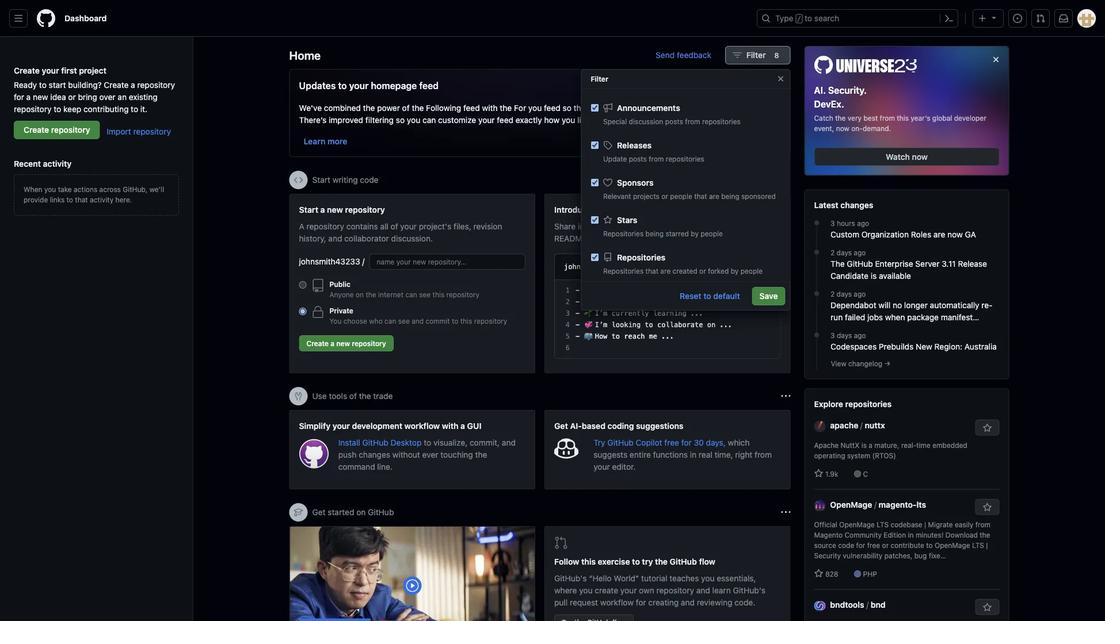 Task type: vqa. For each thing, say whether or not it's contained in the screenshot.


Task type: describe. For each thing, give the bounding box(es) containing it.
1 vertical spatial repositories
[[666, 155, 704, 163]]

your inside the which suggests entire functions in real time, right from your editor.
[[594, 462, 610, 472]]

/ for johnsmith43233 /
[[362, 257, 365, 267]]

get ai-based coding suggestions
[[555, 422, 684, 431]]

projects
[[633, 192, 660, 200]]

2 vertical spatial openmage
[[935, 542, 971, 550]]

on inside 1 - 👋 hi, i'm @johnsmith43233 2 - 👀 i'm interested in ... 3 - 🌱 i'm currently learning ... 4 - 💞️ i'm looking to collaborate on ... 5 - 📫 how to reach me ... 6
[[708, 321, 716, 329]]

ai-
[[570, 422, 582, 431]]

@bndtools profile image
[[815, 601, 826, 612]]

now inside 'link'
[[913, 152, 928, 162]]

an
[[118, 92, 127, 102]]

a left the gui
[[461, 422, 465, 431]]

github desktop image
[[299, 439, 329, 469]]

your inside we've combined the power of the following feed with the for you feed so there's one place to discover content on github. there's improved filtering so you can customize your feed exactly how you like it, and a shiny new visual design. ✨
[[479, 115, 495, 125]]

can inside we've combined the power of the following feed with the for you feed so there's one place to discover content on github. there's improved filtering so you can customize your feed exactly how you like it, and a shiny new visual design. ✨
[[423, 115, 436, 125]]

start for start a new repository
[[299, 205, 319, 215]]

filter image
[[733, 51, 742, 60]]

tag image
[[603, 141, 612, 150]]

1 horizontal spatial readme
[[680, 205, 714, 215]]

provide
[[24, 196, 48, 204]]

none radio inside create a new repository element
[[299, 282, 307, 289]]

git pull request image
[[555, 537, 568, 551]]

the inside 'public anyone on the internet can see this repository'
[[366, 291, 376, 299]]

0 horizontal spatial posts
[[629, 155, 647, 163]]

dot fill image for dependabot will no longer automatically re- run failed jobs when package manifest changes
[[813, 289, 822, 299]]

links
[[50, 196, 65, 204]]

top
[[671, 234, 684, 243]]

@openmage profile image
[[815, 501, 826, 512]]

watch
[[886, 152, 910, 162]]

a up history, on the top left of the page
[[321, 205, 325, 215]]

1 vertical spatial profile
[[728, 222, 752, 231]]

dot fill image for the github enterprise server 3.11 release candidate is available
[[813, 248, 822, 257]]

from down releases
[[649, 155, 664, 163]]

ga
[[965, 230, 977, 240]]

copilot
[[636, 438, 663, 448]]

1 horizontal spatial |
[[987, 542, 988, 550]]

your inside share information about yourself by creating a profile readme, which appears at the top of your profile page.
[[696, 234, 712, 243]]

1 - 👋 hi, i'm @johnsmith43233 2 - 👀 i'm interested in ... 3 - 🌱 i'm currently learning ... 4 - 💞️ i'm looking to collaborate on ... 5 - 📫 how to reach me ... 6
[[566, 287, 733, 352]]

try
[[594, 438, 606, 448]]

save button
[[753, 287, 786, 306]]

0 vertical spatial changes
[[841, 201, 874, 210]]

3 for custom organization roles are now ga
[[831, 220, 835, 228]]

lock image
[[311, 306, 325, 320]]

why am i seeing this? image for get ai-based coding suggestions
[[782, 392, 791, 401]]

with inside introduce yourself with a profile readme element
[[628, 205, 644, 215]]

and inside we've combined the power of the following feed with the for you feed so there's one place to discover content on github. there's improved filtering so you can customize your feed exactly how you like it, and a shiny new visual design. ✨
[[602, 115, 615, 125]]

the inside share information about yourself by creating a profile readme, which appears at the top of your profile page.
[[657, 234, 669, 243]]

ever
[[422, 450, 439, 460]]

improved
[[329, 115, 363, 125]]

you right filtering
[[407, 115, 421, 125]]

3 why am i seeing this? image from the top
[[782, 509, 791, 518]]

see inside private you choose who can see and commit to this repository
[[398, 317, 410, 325]]

this inside try the github flow "element"
[[582, 558, 596, 567]]

create up an
[[104, 80, 129, 90]]

repositories for repositories
[[603, 267, 644, 275]]

releases
[[617, 141, 652, 150]]

repository up existing
[[137, 80, 175, 90]]

what is github? image
[[290, 528, 535, 622]]

a inside we've combined the power of the following feed with the for you feed so there's one place to discover content on github. there's improved filtering so you can customize your feed exactly how you like it, and a shiny new visual design. ✨
[[618, 115, 622, 125]]

0 vertical spatial profile
[[653, 205, 678, 215]]

create for create repository
[[24, 125, 49, 135]]

your inside a repository contains all of your project's files, revision history, and collaborator discussion.
[[400, 222, 417, 231]]

plus image
[[978, 14, 988, 23]]

close menu image
[[777, 74, 786, 84]]

start a new repository
[[299, 205, 385, 215]]

1 vertical spatial people
[[701, 230, 723, 238]]

which inside the which suggests entire functions in real time, right from your editor.
[[728, 438, 750, 448]]

dot fill image for custom organization roles are now ga
[[813, 219, 822, 228]]

free inside official openmage lts codebase | migrate easily from magento community edition in minutes! download the source code for free or contribute to openmage lts | security vulnerability patches, bug fixe…
[[868, 542, 881, 550]]

and inside "to visualize, commit, and push changes without ever touching the command line."
[[502, 438, 516, 448]]

or right projects
[[662, 192, 668, 200]]

on inside 'public anyone on the internet can see this repository'
[[356, 291, 364, 299]]

ago for custom
[[858, 220, 870, 228]]

a down ready
[[26, 92, 31, 102]]

code inside official openmage lts codebase | migrate easily from magento community edition in minutes! download the source code for free or contribute to openmage lts | security vulnerability patches, bug fixe…
[[839, 542, 855, 550]]

the inside 'ai. security. devex. catch the very best from this year's global developer event, now on-demand.'
[[836, 114, 846, 122]]

of inside a repository contains all of your project's files, revision history, and collaborator discussion.
[[391, 222, 398, 231]]

2 vertical spatial profile
[[714, 234, 738, 243]]

customize
[[438, 115, 476, 125]]

history,
[[299, 234, 326, 243]]

discussion.
[[391, 234, 433, 243]]

👋
[[584, 287, 591, 295]]

2 days ago the github enterprise server 3.11 release candidate is available
[[831, 249, 988, 281]]

1 horizontal spatial so
[[563, 103, 572, 113]]

to inside button
[[704, 292, 712, 301]]

... right me
[[662, 333, 674, 341]]

free inside 'get ai-based coding suggestions' element
[[665, 438, 680, 448]]

"hello
[[589, 574, 612, 584]]

github right started
[[368, 508, 394, 518]]

to left it.
[[131, 104, 138, 114]]

codespaces
[[831, 342, 877, 352]]

issue opened image
[[1014, 14, 1023, 23]]

is inside 2 days ago the github enterprise server 3.11 release candidate is available
[[871, 272, 877, 281]]

import repository
[[107, 127, 171, 136]]

i'm right 🌱 on the right of page
[[595, 310, 608, 318]]

2 inside 1 - 👋 hi, i'm @johnsmith43233 2 - 👀 i'm interested in ... 3 - 🌱 i'm currently learning ... 4 - 💞️ i'm looking to collaborate on ... 5 - 📫 how to reach me ... 6
[[566, 298, 570, 306]]

see inside 'public anyone on the internet can see this repository'
[[419, 291, 431, 299]]

pull
[[555, 599, 568, 608]]

private you choose who can see and commit to this repository
[[330, 307, 507, 325]]

... up learning
[[670, 298, 683, 306]]

home
[[289, 48, 321, 62]]

1 vertical spatial lts
[[973, 542, 985, 550]]

revision
[[474, 222, 503, 231]]

visual
[[663, 115, 684, 125]]

we'll
[[150, 185, 164, 193]]

2 horizontal spatial by
[[731, 267, 739, 275]]

/ for johnsmith43233 / readme .md
[[624, 263, 628, 271]]

repository inside button
[[352, 340, 386, 348]]

readme,
[[555, 234, 590, 243]]

feed up following
[[419, 80, 439, 91]]

0 horizontal spatial are
[[660, 267, 671, 275]]

on inside we've combined the power of the following feed with the for you feed so there's one place to discover content on github. there's improved filtering so you can customize your feed exactly how you like it, and a shiny new visual design. ✨
[[714, 103, 723, 113]]

from inside the which suggests entire functions in real time, right from your editor.
[[755, 450, 772, 460]]

... down reset
[[691, 310, 703, 318]]

johnsmith43233 for johnsmith43233 /
[[299, 257, 360, 267]]

and inside a repository contains all of your project's files, revision history, and collaborator discussion.
[[328, 234, 342, 243]]

to inside try the github flow "element"
[[632, 558, 640, 567]]

dependabot
[[831, 301, 877, 310]]

the inside official openmage lts codebase | migrate easily from magento community edition in minutes! download the source code for free or contribute to openmage lts | security vulnerability patches, bug fixe…
[[980, 532, 991, 540]]

how
[[545, 115, 560, 125]]

touching
[[441, 450, 473, 460]]

this inside 'ai. security. devex. catch the very best from this year's global developer event, now on-demand.'
[[897, 114, 909, 122]]

new inside the create your first project ready to start building? create a repository for a new idea or bring over an existing repository to keep contributing to it.
[[33, 92, 48, 102]]

or left forked
[[699, 267, 706, 275]]

following
[[426, 103, 461, 113]]

you left the like
[[562, 115, 575, 125]]

days for codespaces
[[837, 332, 852, 340]]

a down projects
[[646, 205, 651, 215]]

bug
[[915, 553, 927, 561]]

none submit inside introduce yourself with a profile readme element
[[734, 259, 771, 275]]

i'm up how
[[595, 321, 608, 329]]

forked
[[708, 267, 729, 275]]

starred
[[666, 230, 689, 238]]

started
[[328, 508, 354, 518]]

get for get started on github
[[312, 508, 326, 518]]

the left following
[[412, 103, 424, 113]]

repository inside private you choose who can see and commit to this repository
[[474, 317, 507, 325]]

universe23 image
[[815, 56, 918, 74]]

0 vertical spatial filter
[[747, 50, 766, 60]]

1 horizontal spatial that
[[646, 267, 659, 275]]

.md
[[654, 263, 667, 271]]

in inside the which suggests entire functions in real time, right from your editor.
[[690, 450, 697, 460]]

of inside we've combined the power of the following feed with the for you feed so there's one place to discover content on github. there's improved filtering so you can customize your feed exactly how you like it, and a shiny new visual design. ✨
[[402, 103, 410, 113]]

feed up customize
[[464, 103, 480, 113]]

to inside we've combined the power of the following feed with the for you feed so there's one place to discover content on github. there's improved filtering so you can customize your feed exactly how you like it, and a shiny new visual design. ✨
[[640, 103, 647, 113]]

in for official openmage lts codebase | migrate easily from magento community edition in minutes! download the source code for free or contribute to openmage lts | security vulnerability patches, bug fixe…
[[909, 532, 914, 540]]

repository down keep
[[51, 125, 90, 135]]

the left trade
[[359, 392, 371, 401]]

a
[[299, 222, 305, 231]]

update posts from repositories
[[603, 155, 704, 163]]

for inside official openmage lts codebase | migrate easily from magento community edition in minutes! download the source code for free or contribute to openmage lts | security vulnerability patches, bug fixe…
[[857, 542, 866, 550]]

from down content
[[685, 117, 700, 126]]

repo image
[[311, 279, 325, 293]]

github inside 'get ai-based coding suggestions' element
[[608, 438, 634, 448]]

github inside "element"
[[670, 558, 697, 567]]

for inside the create your first project ready to start building? create a repository for a new idea or bring over an existing repository to keep contributing to it.
[[14, 92, 24, 102]]

create your first project ready to start building? create a repository for a new idea or bring over an existing repository to keep contributing to it.
[[14, 66, 175, 114]]

of inside share information about yourself by creating a profile readme, which appears at the top of your profile page.
[[686, 234, 693, 243]]

new inside create a new repository button
[[337, 340, 350, 348]]

openmage / magento-lts
[[831, 501, 927, 510]]

repo image
[[603, 253, 612, 262]]

first
[[61, 66, 77, 75]]

and up reviewing
[[697, 587, 711, 596]]

repository down ready
[[14, 104, 52, 114]]

2 for the github enterprise server 3.11 release candidate is available
[[831, 249, 835, 257]]

hours
[[837, 220, 856, 228]]

your up combined
[[349, 80, 369, 91]]

0 horizontal spatial activity
[[43, 159, 72, 168]]

you down flow
[[702, 574, 715, 584]]

... down default
[[720, 321, 733, 329]]

with inside we've combined the power of the following feed with the for you feed so there's one place to discover content on github. there's improved filtering so you can customize your feed exactly how you like it, and a shiny new visual design. ✨
[[482, 103, 498, 113]]

actions
[[74, 185, 97, 193]]

will
[[879, 301, 891, 310]]

update
[[603, 155, 627, 163]]

introduce yourself with a profile readme element
[[545, 194, 791, 374]]

custom
[[831, 230, 860, 240]]

use
[[312, 392, 327, 401]]

manifest
[[941, 313, 973, 323]]

repository down it.
[[133, 127, 171, 136]]

create repository
[[24, 125, 90, 135]]

send feedback link
[[656, 49, 712, 61]]

when
[[886, 313, 906, 323]]

a up existing
[[131, 80, 135, 90]]

and down teaches
[[681, 599, 695, 608]]

the up filtering
[[363, 103, 375, 113]]

functions
[[653, 450, 688, 460]]

the left for
[[500, 103, 512, 113]]

2 horizontal spatial that
[[694, 192, 707, 200]]

dot fill image for codespaces prebuilds new region: australia
[[813, 331, 822, 340]]

which inside share information about yourself by creating a profile readme, which appears at the top of your profile page.
[[592, 234, 614, 243]]

workflow inside the github's "hello world" tutorial teaches you essentials, where you create your own repository and learn github's pull request workflow for creating and reviewing code.
[[601, 599, 634, 608]]

or inside official openmage lts codebase | migrate easily from magento community edition in minutes! download the source code for free or contribute to openmage lts | security vulnerability patches, bug fixe…
[[883, 542, 889, 550]]

share information about yourself by creating a profile readme, which appears at the top of your profile page.
[[555, 222, 761, 243]]

to visualize, commit, and push changes without ever touching the command line.
[[338, 438, 516, 472]]

for inside the github's "hello world" tutorial teaches you essentials, where you create your own repository and learn github's pull request workflow for creating and reviewing code.
[[636, 599, 646, 608]]

get ai-based coding suggestions element
[[545, 411, 791, 490]]

👀
[[584, 298, 591, 306]]

feed left exactly
[[497, 115, 514, 125]]

why am i seeing this? image for introduce yourself with a profile readme
[[782, 176, 791, 185]]

homepage image
[[37, 9, 55, 28]]

patches,
[[885, 553, 913, 561]]

available
[[879, 272, 912, 281]]

type / to search
[[776, 14, 840, 23]]

1 vertical spatial being
[[646, 230, 664, 238]]

to left search
[[805, 14, 813, 23]]

star this repository image
[[983, 424, 993, 433]]

@apache profile image
[[815, 421, 826, 433]]

to right how
[[612, 333, 620, 341]]

command palette image
[[945, 14, 954, 23]]

re-
[[982, 301, 993, 310]]

introduce yourself with a profile readme
[[555, 205, 714, 215]]

your inside the github's "hello world" tutorial teaches you essentials, where you create your own repository and learn github's pull request workflow for creating and reviewing code.
[[621, 587, 637, 596]]

feed up how
[[544, 103, 561, 113]]

when you take actions across github, we'll provide links to that activity here.
[[24, 185, 164, 204]]

magento
[[815, 532, 843, 540]]

can inside 'public anyone on the internet can see this repository'
[[406, 291, 417, 299]]

1 vertical spatial so
[[396, 115, 405, 125]]

this inside 'public anyone on the internet can see this repository'
[[433, 291, 445, 299]]

you up exactly
[[529, 103, 542, 113]]

real
[[699, 450, 713, 460]]

of right tools
[[350, 392, 357, 401]]

i'm right hi,
[[612, 287, 624, 295]]

security
[[815, 553, 841, 561]]

reset to default
[[680, 292, 740, 301]]

stars
[[617, 215, 637, 225]]

you inside when you take actions across github, we'll provide links to that activity here.
[[44, 185, 56, 193]]

global
[[933, 114, 953, 122]]

package
[[908, 313, 939, 323]]

time
[[917, 442, 931, 450]]

notifications image
[[1060, 14, 1069, 23]]

for inside 'get ai-based coding suggestions' element
[[682, 438, 692, 448]]

year's
[[911, 114, 931, 122]]

days,
[[706, 438, 726, 448]]

created
[[673, 267, 698, 275]]

🌱
[[584, 310, 591, 318]]

ai. security. devex. catch the very best from this year's global developer event, now on-demand.
[[815, 85, 987, 133]]

import
[[107, 127, 131, 136]]

simplify your development workflow with a gui element
[[289, 411, 536, 490]]

community
[[845, 532, 882, 540]]

to up combined
[[338, 80, 347, 91]]

entire
[[630, 450, 651, 460]]

ago for codespaces
[[854, 332, 867, 340]]

0 vertical spatial openmage
[[831, 501, 873, 510]]

latest
[[815, 201, 839, 210]]

johnsmith43233 for johnsmith43233 / readme .md
[[564, 263, 623, 271]]

dependabot will no longer automatically re- run failed jobs when package manifest changes link
[[831, 300, 1000, 335]]

to inside "to visualize, commit, and push changes without ever touching the command line."
[[424, 438, 431, 448]]

new inside we've combined the power of the following feed with the for you feed so there's one place to discover content on github. there's improved filtering so you can customize your feed exactly how you like it, and a shiny new visual design. ✨
[[646, 115, 661, 125]]

follow this exercise to try the github flow
[[555, 558, 716, 567]]



Task type: locate. For each thing, give the bounding box(es) containing it.
0 vertical spatial repositories
[[603, 230, 644, 238]]

people right projects
[[670, 192, 692, 200]]

repository up contains
[[345, 205, 385, 215]]

0 vertical spatial |
[[925, 522, 927, 530]]

0 vertical spatial people
[[670, 192, 692, 200]]

workflow
[[405, 422, 440, 431], [601, 599, 634, 608]]

openmage right @openmage profile icon
[[831, 501, 873, 510]]

1 vertical spatial in
[[690, 450, 697, 460]]

fixe…
[[929, 553, 947, 561]]

0 horizontal spatial is
[[862, 442, 867, 450]]

github down development
[[363, 438, 389, 448]]

1 vertical spatial start
[[299, 205, 319, 215]]

1 horizontal spatial creating
[[689, 222, 720, 231]]

2 vertical spatial in
[[909, 532, 914, 540]]

australia
[[965, 342, 997, 352]]

2 vertical spatial repositories
[[603, 267, 644, 275]]

None checkbox
[[591, 217, 599, 224], [591, 254, 599, 261], [591, 217, 599, 224], [591, 254, 599, 261]]

2 - from the top
[[576, 298, 580, 306]]

3 for codespaces prebuilds new region: australia
[[831, 332, 835, 340]]

4 - from the top
[[576, 321, 580, 329]]

the inside "to visualize, commit, and push changes without ever touching the command line."
[[475, 450, 487, 460]]

feed
[[419, 80, 439, 91], [464, 103, 480, 113], [544, 103, 561, 113], [497, 115, 514, 125]]

or inside the create your first project ready to start building? create a repository for a new idea or bring over an existing repository to keep contributing to it.
[[68, 92, 76, 102]]

2 inside 2 days ago the github enterprise server 3.11 release candidate is available
[[831, 249, 835, 257]]

creating inside the github's "hello world" tutorial teaches you essentials, where you create your own repository and learn github's pull request workflow for creating and reviewing code.
[[649, 599, 679, 608]]

1 vertical spatial can
[[406, 291, 417, 299]]

Repository name text field
[[369, 254, 526, 270]]

1 vertical spatial posts
[[629, 155, 647, 163]]

changes inside "to visualize, commit, and push changes without ever touching the command line."
[[359, 450, 390, 460]]

import repository link
[[107, 127, 171, 136]]

to down take
[[67, 196, 73, 204]]

embedded
[[933, 442, 968, 450]]

0 horizontal spatial being
[[646, 230, 664, 238]]

2 vertical spatial can
[[385, 317, 396, 325]]

0 vertical spatial lts
[[877, 522, 889, 530]]

that inside when you take actions across github, we'll provide links to that activity here.
[[75, 196, 88, 204]]

and inside private you choose who can see and commit to this repository
[[412, 317, 424, 325]]

2 vertical spatial repositories
[[846, 400, 892, 410]]

repositories up relevant projects or people that are being sponsored in the top of the page
[[666, 155, 704, 163]]

explore repositories navigation
[[805, 389, 1010, 622]]

star this repository image for openmage / magento-lts
[[983, 504, 993, 513]]

1 - from the top
[[576, 287, 580, 295]]

1 vertical spatial github's
[[733, 587, 766, 596]]

johnsmith43233 up 'public'
[[299, 257, 360, 267]]

your right top
[[696, 234, 712, 243]]

reset
[[680, 292, 702, 301]]

none radio inside create a new repository element
[[299, 308, 307, 316]]

2 vertical spatial changes
[[359, 450, 390, 460]]

menu containing announcements
[[582, 93, 790, 397]]

1 horizontal spatial is
[[871, 272, 877, 281]]

a inside button
[[331, 340, 335, 348]]

sponsored
[[741, 192, 776, 200]]

create for create a new repository
[[307, 340, 329, 348]]

official openmage lts codebase | migrate easily from magento community edition in minutes! download the source code for free or contribute to openmage lts | security vulnerability patches, bug fixe…
[[815, 522, 991, 561]]

for down own
[[636, 599, 646, 608]]

the inside "element"
[[655, 558, 668, 567]]

1 horizontal spatial filter
[[747, 50, 766, 60]]

star image for openmage
[[815, 570, 824, 579]]

start inside create a new repository element
[[299, 205, 319, 215]]

keep
[[63, 104, 81, 114]]

1 vertical spatial openmage
[[840, 522, 875, 530]]

free down community
[[868, 542, 881, 550]]

days for dependabot
[[837, 291, 852, 299]]

None checkbox
[[591, 104, 599, 112], [591, 142, 599, 149], [591, 179, 599, 187], [591, 104, 599, 112], [591, 142, 599, 149], [591, 179, 599, 187]]

it,
[[592, 115, 599, 125]]

commit,
[[470, 438, 500, 448]]

0 horizontal spatial in
[[658, 298, 666, 306]]

1 vertical spatial |
[[987, 542, 988, 550]]

people up save
[[741, 267, 763, 275]]

explore element
[[805, 46, 1010, 622]]

1 why am i seeing this? image from the top
[[782, 176, 791, 185]]

learn
[[304, 136, 326, 146]]

1 horizontal spatial posts
[[665, 117, 683, 126]]

all
[[380, 222, 389, 231]]

region:
[[935, 342, 963, 352]]

0 horizontal spatial johnsmith43233
[[299, 257, 360, 267]]

discussion
[[629, 117, 663, 126]]

by
[[678, 222, 687, 231], [691, 230, 699, 238], [731, 267, 739, 275]]

ago right hours on the right
[[858, 220, 870, 228]]

new down writing
[[327, 205, 343, 215]]

in inside official openmage lts codebase | migrate easily from magento community edition in minutes! download the source code for free or contribute to openmage lts | security vulnerability patches, bug fixe…
[[909, 532, 914, 540]]

to up discussion
[[640, 103, 647, 113]]

star image for apache
[[815, 470, 824, 479]]

2 days from the top
[[837, 291, 852, 299]]

code up vulnerability
[[839, 542, 855, 550]]

homepage
[[371, 80, 417, 91]]

public
[[330, 280, 351, 289]]

that
[[694, 192, 707, 200], [75, 196, 88, 204], [646, 267, 659, 275]]

view
[[831, 360, 847, 368]]

event,
[[815, 125, 835, 133]]

why am i seeing this? image
[[782, 176, 791, 185], [782, 392, 791, 401], [782, 509, 791, 518]]

ago inside 2 days ago the github enterprise server 3.11 release candidate is available
[[854, 249, 866, 257]]

repositories inside navigation
[[846, 400, 892, 410]]

which up right
[[728, 438, 750, 448]]

can inside private you choose who can see and commit to this repository
[[385, 317, 396, 325]]

try the github flow element
[[545, 527, 791, 622]]

create a new repository element
[[299, 204, 526, 356]]

new down the "announcements" on the top of the page
[[646, 115, 661, 125]]

0 vertical spatial github's
[[555, 574, 587, 584]]

files,
[[454, 222, 471, 231]]

updates
[[299, 80, 336, 91]]

posts down releases
[[629, 155, 647, 163]]

here.
[[116, 196, 132, 204]]

days
[[837, 249, 852, 257], [837, 291, 852, 299], [837, 332, 852, 340]]

x image
[[772, 80, 781, 90]]

with left for
[[482, 103, 498, 113]]

the
[[363, 103, 375, 113], [412, 103, 424, 113], [500, 103, 512, 113], [836, 114, 846, 122], [657, 234, 669, 243], [366, 291, 376, 299], [359, 392, 371, 401], [475, 450, 487, 460], [980, 532, 991, 540], [655, 558, 668, 567]]

updates to your homepage feed
[[299, 80, 439, 91]]

filter up megaphone image at the top right of page
[[591, 75, 609, 83]]

your up 'install'
[[333, 422, 350, 431]]

johnsmith43233 inside introduce yourself with a profile readme element
[[564, 263, 623, 271]]

is inside apache nuttx is a mature, real-time embedded operating system (rtos)
[[862, 442, 867, 450]]

github inside simplify your development workflow with a gui element
[[363, 438, 389, 448]]

3 inside 3 hours ago custom organization roles are now ga
[[831, 220, 835, 228]]

easily
[[955, 522, 974, 530]]

your inside simplify your development workflow with a gui element
[[333, 422, 350, 431]]

1 horizontal spatial now
[[913, 152, 928, 162]]

yourself down relevant
[[594, 205, 626, 215]]

github's up code.
[[733, 587, 766, 596]]

1 vertical spatial repositories
[[617, 253, 666, 262]]

1 dot fill image from the top
[[813, 219, 822, 228]]

a inside apache nuttx is a mature, real-time embedded operating system (rtos)
[[869, 442, 873, 450]]

repositories down stars
[[603, 230, 644, 238]]

people right starred
[[701, 230, 723, 238]]

a inside share information about yourself by creating a profile readme, which appears at the top of your profile page.
[[722, 222, 726, 231]]

/ inside introduce yourself with a profile readme element
[[624, 263, 628, 271]]

2 days ago dependabot will no longer automatically re- run failed jobs when package manifest changes
[[831, 291, 993, 335]]

the right "at"
[[657, 234, 669, 243]]

place
[[617, 103, 638, 113]]

can down following
[[423, 115, 436, 125]]

changelog
[[849, 360, 883, 368]]

days up dependabot
[[837, 291, 852, 299]]

from right easily
[[976, 522, 991, 530]]

days inside 2 days ago the github enterprise server 3.11 release candidate is available
[[837, 249, 852, 257]]

0 horizontal spatial with
[[442, 422, 459, 431]]

1 star this repository image from the top
[[983, 504, 993, 513]]

from right right
[[755, 450, 772, 460]]

your down suggests
[[594, 462, 610, 472]]

create inside button
[[307, 340, 329, 348]]

johnsmith43233 inside create a new repository element
[[299, 257, 360, 267]]

to left start
[[39, 80, 47, 90]]

- left 👋
[[576, 287, 580, 295]]

to down idea
[[54, 104, 61, 114]]

changes up hours on the right
[[841, 201, 874, 210]]

1 vertical spatial changes
[[831, 325, 863, 335]]

are inside 3 hours ago custom organization roles are now ga
[[934, 230, 946, 240]]

0 horizontal spatial people
[[670, 192, 692, 200]]

3 inside 1 - 👋 hi, i'm @johnsmith43233 2 - 👀 i'm interested in ... 3 - 🌱 i'm currently learning ... 4 - 💞️ i'm looking to collaborate on ... 5 - 📫 how to reach me ... 6
[[566, 310, 570, 318]]

close image
[[992, 55, 1001, 64]]

1 vertical spatial why am i seeing this? image
[[782, 392, 791, 401]]

the right "download"
[[980, 532, 991, 540]]

0 vertical spatial so
[[563, 103, 572, 113]]

/ for openmage / magento-lts
[[875, 501, 877, 510]]

- left 👀 on the top right of the page
[[576, 298, 580, 306]]

/ left bnd
[[867, 601, 869, 610]]

c
[[864, 471, 869, 479]]

star image left stars
[[603, 216, 612, 225]]

0 vertical spatial code
[[360, 175, 379, 185]]

0 vertical spatial creating
[[689, 222, 720, 231]]

heart image
[[603, 178, 612, 187]]

1 vertical spatial 3
[[566, 310, 570, 318]]

commit
[[426, 317, 450, 325]]

0 vertical spatial repositories
[[702, 117, 741, 126]]

reset to default button
[[673, 287, 748, 306]]

1 horizontal spatial lts
[[973, 542, 985, 550]]

suggestions
[[636, 422, 684, 431]]

the github enterprise server 3.11 release candidate is available link
[[831, 258, 1000, 283]]

from inside 'ai. security. devex. catch the very best from this year's global developer event, now on-demand.'
[[880, 114, 895, 122]]

start up a
[[299, 205, 319, 215]]

command
[[338, 462, 375, 472]]

your inside the create your first project ready to start building? create a repository for a new idea or bring over an existing repository to keep contributing to it.
[[42, 66, 59, 75]]

2 vertical spatial star image
[[815, 570, 824, 579]]

star image down security
[[815, 570, 824, 579]]

1 vertical spatial workflow
[[601, 599, 634, 608]]

activity inside when you take actions across github, we'll provide links to that activity here.
[[90, 196, 114, 204]]

a repository contains all of your project's files, revision history, and collaborator discussion.
[[299, 222, 503, 243]]

dot fill image
[[813, 219, 822, 228], [813, 248, 822, 257], [813, 289, 822, 299], [813, 331, 822, 340]]

create
[[595, 587, 619, 596]]

when
[[24, 185, 42, 193]]

star this repository image
[[983, 504, 993, 513], [983, 604, 993, 613]]

your up discussion. at top
[[400, 222, 417, 231]]

try github copilot free for 30 days,
[[594, 438, 728, 448]]

is left the "available"
[[871, 272, 877, 281]]

days inside 2 days ago dependabot will no longer automatically re- run failed jobs when package manifest changes
[[837, 291, 852, 299]]

can right the internet
[[406, 291, 417, 299]]

for left 30 at the bottom right
[[682, 438, 692, 448]]

explore repositories
[[815, 400, 892, 410]]

coding
[[608, 422, 634, 431]]

by right starred
[[691, 230, 699, 238]]

of right all
[[391, 222, 398, 231]]

and right history, on the top left of the page
[[328, 234, 342, 243]]

2 horizontal spatial with
[[628, 205, 644, 215]]

0 vertical spatial workflow
[[405, 422, 440, 431]]

discover
[[649, 103, 681, 113]]

creating inside share information about yourself by creating a profile readme, which appears at the top of your profile page.
[[689, 222, 720, 231]]

/ inside type / to search
[[797, 15, 802, 23]]

without
[[393, 450, 420, 460]]

1 vertical spatial readme
[[629, 263, 654, 271]]

2 inside 2 days ago dependabot will no longer automatically re- run failed jobs when package manifest changes
[[831, 291, 835, 299]]

menu
[[582, 93, 790, 397]]

/ for apache / nuttx
[[861, 421, 863, 431]]

0 horizontal spatial github's
[[555, 574, 587, 584]]

learn
[[713, 587, 731, 596]]

profile up "page."
[[728, 222, 752, 231]]

/ for type / to search
[[797, 15, 802, 23]]

1 vertical spatial is
[[862, 442, 867, 450]]

/ for bndtools / bnd
[[867, 601, 869, 610]]

profile left "page."
[[714, 234, 738, 243]]

2 vertical spatial days
[[837, 332, 852, 340]]

combined
[[324, 103, 361, 113]]

the left the internet
[[366, 291, 376, 299]]

star image
[[603, 216, 612, 225], [815, 470, 824, 479], [815, 570, 824, 579]]

code right writing
[[360, 175, 379, 185]]

or
[[68, 92, 76, 102], [662, 192, 668, 200], [699, 267, 706, 275], [883, 542, 889, 550]]

3 dot fill image from the top
[[813, 289, 822, 299]]

who
[[369, 317, 383, 325]]

repositories for stars
[[603, 230, 644, 238]]

1 horizontal spatial can
[[406, 291, 417, 299]]

you up request
[[579, 587, 593, 596]]

1 horizontal spatial people
[[701, 230, 723, 238]]

in inside 1 - 👋 hi, i'm @johnsmith43233 2 - 👀 i'm interested in ... 3 - 🌱 i'm currently learning ... 4 - 💞️ i'm looking to collaborate on ... 5 - 📫 how to reach me ... 6
[[658, 298, 666, 306]]

1 horizontal spatial by
[[691, 230, 699, 238]]

now inside 'ai. security. devex. catch the very best from this year's global developer event, now on-demand.'
[[837, 125, 850, 133]]

github's
[[555, 574, 587, 584], [733, 587, 766, 596]]

0 vertical spatial free
[[665, 438, 680, 448]]

see right who
[[398, 317, 410, 325]]

0 vertical spatial are
[[709, 192, 719, 200]]

tools image
[[294, 392, 303, 401]]

5 - from the top
[[576, 333, 580, 341]]

by right forked
[[731, 267, 739, 275]]

days for the
[[837, 249, 852, 257]]

code image
[[294, 176, 303, 185]]

1 horizontal spatial code
[[839, 542, 855, 550]]

2 star this repository image from the top
[[983, 604, 993, 613]]

0 horizontal spatial code
[[360, 175, 379, 185]]

trade
[[373, 392, 393, 401]]

openmage down "download"
[[935, 542, 971, 550]]

0 vertical spatial why am i seeing this? image
[[782, 176, 791, 185]]

3 up 4
[[566, 310, 570, 318]]

this inside private you choose who can see and commit to this repository
[[461, 317, 472, 325]]

0 vertical spatial start
[[312, 175, 331, 185]]

/ right "type" at the top right
[[797, 15, 802, 23]]

2 vertical spatial people
[[741, 267, 763, 275]]

0 horizontal spatial yourself
[[594, 205, 626, 215]]

on
[[714, 103, 723, 113], [356, 291, 364, 299], [708, 321, 716, 329], [357, 508, 366, 518]]

1 horizontal spatial free
[[868, 542, 881, 550]]

nuttx
[[841, 442, 860, 450]]

git pull request image
[[1037, 14, 1046, 23]]

/
[[797, 15, 802, 23], [362, 257, 365, 267], [624, 263, 628, 271], [861, 421, 863, 431], [875, 501, 877, 510], [867, 601, 869, 610]]

changes down failed
[[831, 325, 863, 335]]

/ left magento-
[[875, 501, 877, 510]]

i'm down hi,
[[595, 298, 608, 306]]

changes inside 2 days ago dependabot will no longer automatically re- run failed jobs when package manifest changes
[[831, 325, 863, 335]]

2 vertical spatial now
[[948, 230, 963, 240]]

follow
[[555, 558, 580, 567]]

0 horizontal spatial that
[[75, 196, 88, 204]]

0 vertical spatial activity
[[43, 159, 72, 168]]

now inside 3 hours ago custom organization roles are now ga
[[948, 230, 963, 240]]

enterprise
[[876, 259, 914, 269]]

type
[[776, 14, 794, 23]]

repository
[[137, 80, 175, 90], [14, 104, 52, 114], [51, 125, 90, 135], [133, 127, 171, 136], [345, 205, 385, 215], [307, 222, 344, 231], [447, 291, 480, 299], [474, 317, 507, 325], [352, 340, 386, 348], [657, 587, 695, 596]]

reach
[[624, 333, 645, 341]]

triangle down image
[[990, 13, 999, 22]]

your down world" at the right bottom of the page
[[621, 587, 637, 596]]

watch now link
[[815, 148, 1000, 166]]

2 vertical spatial are
[[660, 267, 671, 275]]

failed
[[845, 313, 866, 323]]

None radio
[[299, 282, 307, 289]]

1 horizontal spatial in
[[690, 450, 697, 460]]

1 days from the top
[[837, 249, 852, 257]]

1 vertical spatial yourself
[[646, 222, 676, 231]]

for
[[514, 103, 526, 113]]

get right mortar board icon
[[312, 508, 326, 518]]

to inside when you take actions across github, we'll provide links to that activity here.
[[67, 196, 73, 204]]

lts down "download"
[[973, 542, 985, 550]]

on right started
[[357, 508, 366, 518]]

ago up dependabot
[[854, 291, 866, 299]]

3 inside 3 days ago codespaces prebuilds new region: australia
[[831, 332, 835, 340]]

ago for dependabot
[[854, 291, 866, 299]]

you
[[330, 317, 342, 325]]

get for get ai-based coding suggestions
[[555, 422, 568, 431]]

0 horizontal spatial filter
[[591, 75, 609, 83]]

workflow down "create"
[[601, 599, 634, 608]]

filter right filter image at the top
[[747, 50, 766, 60]]

right
[[736, 450, 753, 460]]

what is github? element
[[289, 527, 536, 622]]

yourself inside share information about yourself by creating a profile readme, which appears at the top of your profile page.
[[646, 222, 676, 231]]

a up system
[[869, 442, 873, 450]]

create a new repository button
[[299, 336, 394, 352]]

1 horizontal spatial which
[[728, 438, 750, 448]]

0 horizontal spatial lts
[[877, 522, 889, 530]]

star this repository image for bndtools / bnd
[[983, 604, 993, 613]]

1 vertical spatial are
[[934, 230, 946, 240]]

1 horizontal spatial being
[[721, 192, 740, 200]]

which suggests entire functions in real time, right from your editor.
[[594, 438, 772, 472]]

create for create your first project ready to start building? create a repository for a new idea or bring over an existing repository to keep contributing to it.
[[14, 66, 40, 75]]

None radio
[[299, 308, 307, 316]]

a left the shiny
[[618, 115, 622, 125]]

by inside share information about yourself by creating a profile readme, which appears at the top of your profile page.
[[678, 222, 687, 231]]

repository inside 'public anyone on the internet can see this repository'
[[447, 291, 480, 299]]

1 vertical spatial filter
[[591, 75, 609, 83]]

megaphone image
[[603, 103, 612, 113]]

to inside private you choose who can see and commit to this repository
[[452, 317, 459, 325]]

free
[[665, 438, 680, 448], [868, 542, 881, 550]]

0 vertical spatial yourself
[[594, 205, 626, 215]]

2 for dependabot will no longer automatically re- run failed jobs when package manifest changes
[[831, 291, 835, 299]]

existing
[[129, 92, 158, 102]]

for up vulnerability
[[857, 542, 866, 550]]

code
[[360, 175, 379, 185], [839, 542, 855, 550]]

bring
[[78, 92, 97, 102]]

2 down '1'
[[566, 298, 570, 306]]

request
[[570, 599, 598, 608]]

0 horizontal spatial so
[[396, 115, 405, 125]]

prebuilds
[[879, 342, 914, 352]]

3 - from the top
[[576, 310, 580, 318]]

0 horizontal spatial |
[[925, 522, 927, 530]]

1 vertical spatial now
[[913, 152, 928, 162]]

this up "hello at the right of the page
[[582, 558, 596, 567]]

3 days ago codespaces prebuilds new region: australia
[[831, 332, 997, 352]]

2 dot fill image from the top
[[813, 248, 822, 257]]

1 horizontal spatial yourself
[[646, 222, 676, 231]]

0 vertical spatial readme
[[680, 205, 714, 215]]

in for 1 - 👋 hi, i'm @johnsmith43233 2 - 👀 i'm interested in ... 3 - 🌱 i'm currently learning ... 4 - 💞️ i'm looking to collaborate on ... 5 - 📫 how to reach me ... 6
[[658, 298, 666, 306]]

2 vertical spatial why am i seeing this? image
[[782, 509, 791, 518]]

how
[[595, 333, 608, 341]]

1 horizontal spatial get
[[555, 422, 568, 431]]

2 horizontal spatial in
[[909, 532, 914, 540]]

by up top
[[678, 222, 687, 231]]

now left ga at the top right of page
[[948, 230, 963, 240]]

start
[[312, 175, 331, 185], [299, 205, 319, 215]]

ago inside 3 days ago codespaces prebuilds new region: australia
[[854, 332, 867, 340]]

0 vertical spatial being
[[721, 192, 740, 200]]

view changelog →
[[831, 360, 891, 368]]

1 horizontal spatial activity
[[90, 196, 114, 204]]

create up ready
[[14, 66, 40, 75]]

0 horizontal spatial workflow
[[405, 422, 440, 431]]

or up keep
[[68, 92, 76, 102]]

days inside 3 days ago codespaces prebuilds new region: australia
[[837, 332, 852, 340]]

2 horizontal spatial now
[[948, 230, 963, 240]]

ago
[[858, 220, 870, 228], [854, 249, 866, 257], [854, 291, 866, 299], [854, 332, 867, 340]]

operating
[[815, 452, 846, 460]]

play image
[[406, 579, 419, 593]]

official
[[815, 522, 838, 530]]

to up me
[[645, 321, 654, 329]]

for down ready
[[14, 92, 24, 102]]

you up links
[[44, 185, 56, 193]]

1 vertical spatial star image
[[815, 470, 824, 479]]

/ down appears
[[624, 263, 628, 271]]

start for start writing code
[[312, 175, 331, 185]]

filtering
[[366, 115, 394, 125]]

repository inside the github's "hello world" tutorial teaches you essentials, where you create your own repository and learn github's pull request workflow for creating and reviewing code.
[[657, 587, 695, 596]]

3 days from the top
[[837, 332, 852, 340]]

create up "recent activity"
[[24, 125, 49, 135]]

4 dot fill image from the top
[[813, 331, 822, 340]]

project
[[79, 66, 106, 75]]

from inside official openmage lts codebase | migrate easily from magento community edition in minutes! download the source code for free or contribute to openmage lts | security vulnerability patches, bug fixe…
[[976, 522, 991, 530]]

0 vertical spatial can
[[423, 115, 436, 125]]

readme up @johnsmith43233
[[629, 263, 654, 271]]

that down actions
[[75, 196, 88, 204]]

to inside official openmage lts codebase | migrate easily from magento community edition in minutes! download the source code for free or contribute to openmage lts | security vulnerability patches, bug fixe…
[[927, 542, 933, 550]]

so left there's
[[563, 103, 572, 113]]

mortar board image
[[294, 509, 303, 518]]

2 vertical spatial 3
[[831, 332, 835, 340]]

/ inside create a new repository element
[[362, 257, 365, 267]]

ago inside 3 hours ago custom organization roles are now ga
[[858, 220, 870, 228]]

github inside 2 days ago the github enterprise server 3.11 release candidate is available
[[847, 259, 873, 269]]

or down edition
[[883, 542, 889, 550]]

relevant projects or people that are being sponsored
[[603, 192, 776, 200]]

1 vertical spatial creating
[[649, 599, 679, 608]]

5
[[566, 333, 570, 341]]

it.
[[140, 104, 148, 114]]

0 vertical spatial which
[[592, 234, 614, 243]]

try
[[642, 558, 653, 567]]

public anyone on the internet can see this repository
[[330, 280, 480, 299]]

2 up the
[[831, 249, 835, 257]]

None submit
[[734, 259, 771, 275]]

with inside simplify your development workflow with a gui element
[[442, 422, 459, 431]]

1 vertical spatial which
[[728, 438, 750, 448]]

- left 🌱 on the right of page
[[576, 310, 580, 318]]

1 vertical spatial days
[[837, 291, 852, 299]]

1 horizontal spatial see
[[419, 291, 431, 299]]

about
[[623, 222, 644, 231]]

ago for the
[[854, 249, 866, 257]]

0 vertical spatial star image
[[603, 216, 612, 225]]

2 why am i seeing this? image from the top
[[782, 392, 791, 401]]

private
[[330, 307, 354, 315]]

/ left nuttx
[[861, 421, 863, 431]]

new left idea
[[33, 92, 48, 102]]

in up the contribute
[[909, 532, 914, 540]]

repository inside a repository contains all of your project's files, revision history, and collaborator discussion.
[[307, 222, 344, 231]]



